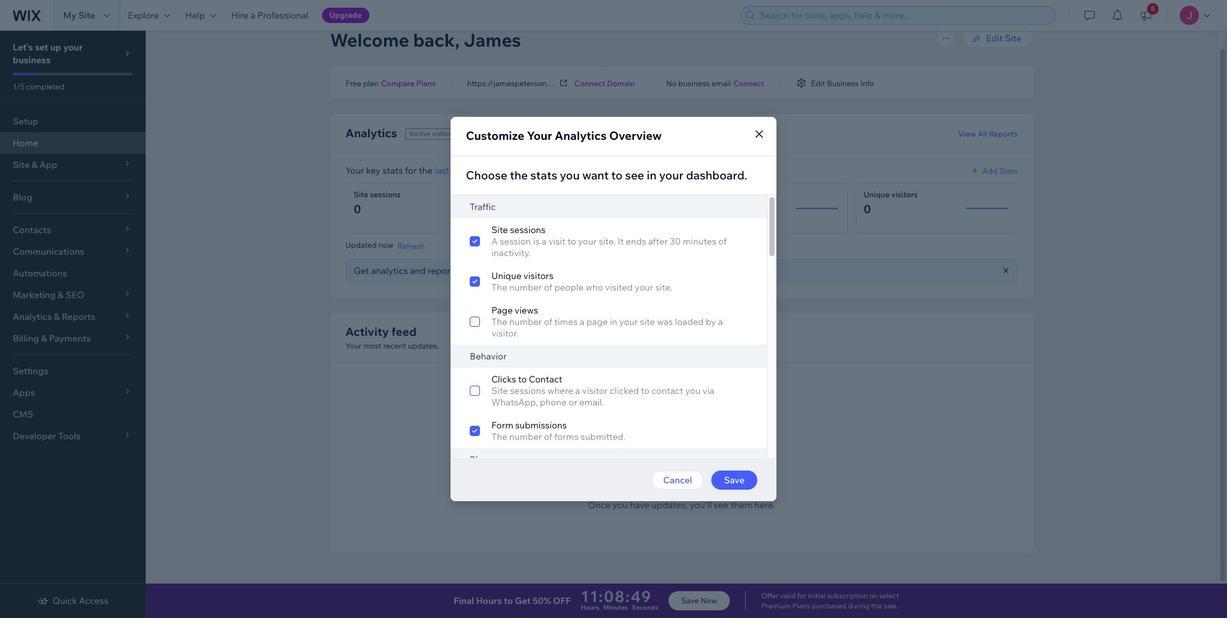 Task type: vqa. For each thing, say whether or not it's contained in the screenshot.
leftmost stats
yes



Task type: locate. For each thing, give the bounding box(es) containing it.
a left visitor
[[575, 385, 580, 397]]

number down with
[[509, 282, 542, 293]]

form inside form submissions 0
[[524, 190, 543, 199]]

to inside site sessions a session is a visit to your site. it ends after 30 minutes of inactivity.
[[568, 236, 576, 247]]

no left email
[[666, 78, 677, 88]]

1 the from the top
[[491, 282, 507, 293]]

connect right email
[[733, 78, 764, 88]]

0 for unique
[[864, 202, 871, 217]]

1 horizontal spatial in
[[647, 168, 657, 183]]

form inside form submissions the number of forms submitted.
[[491, 420, 513, 431]]

0 vertical spatial the
[[491, 282, 507, 293]]

the down the live
[[419, 165, 433, 176]]

1 horizontal spatial no
[[638, 482, 652, 495]]

number for submissions
[[509, 431, 542, 443]]

0 vertical spatial get
[[354, 265, 369, 277]]

no live visitors
[[409, 130, 455, 138]]

recent up updates, at the bottom
[[654, 482, 686, 495]]

no for recent
[[638, 482, 652, 495]]

2 vertical spatial your
[[345, 341, 362, 351]]

1 vertical spatial site.
[[655, 282, 672, 293]]

0
[[354, 202, 361, 217], [524, 202, 531, 217], [694, 202, 701, 217], [864, 202, 871, 217]]

plans right the compare on the left of the page
[[416, 78, 436, 88]]

3 number from the top
[[509, 431, 542, 443]]

unique visitors the number of people who visited your site.
[[491, 270, 672, 293]]

off
[[553, 596, 571, 607]]

hours inside 11:08:49 hours minutes seconds
[[581, 604, 599, 612]]

1 horizontal spatial site
[[640, 316, 655, 328]]

recent
[[383, 341, 406, 351], [654, 482, 686, 495]]

on right reports
[[460, 265, 471, 277]]

views right 'page'
[[515, 305, 538, 316]]

activity
[[345, 325, 389, 339]]

a inside site sessions a session is a visit to your site. it ends after 30 minutes of inactivity.
[[542, 236, 546, 247]]

get analytics and reports on the go with the wix owner app.
[[354, 265, 603, 277]]

analytics up key
[[345, 126, 397, 141]]

1 horizontal spatial hours
[[581, 604, 599, 612]]

add stats
[[982, 166, 1018, 175]]

1 vertical spatial the
[[491, 316, 507, 328]]

cms
[[13, 409, 33, 421]]

edit for edit business info
[[811, 78, 825, 88]]

0 horizontal spatial edit
[[811, 78, 825, 88]]

1 horizontal spatial connect
[[733, 78, 764, 88]]

in
[[647, 168, 657, 183], [610, 316, 617, 328]]

site. for visited
[[655, 282, 672, 293]]

1 horizontal spatial site.
[[655, 282, 672, 293]]

of right minutes
[[718, 236, 727, 247]]

1 vertical spatial unique
[[491, 270, 521, 282]]

site.
[[599, 236, 616, 247], [655, 282, 672, 293]]

your
[[63, 42, 83, 53], [659, 168, 684, 183], [578, 236, 597, 247], [635, 282, 653, 293], [619, 316, 638, 328]]

1/5
[[13, 82, 24, 91]]

hours
[[476, 596, 502, 607], [581, 604, 599, 612]]

your left most
[[345, 341, 362, 351]]

2 vertical spatial sessions
[[510, 385, 546, 397]]

minutes
[[603, 604, 628, 612]]

submissions inside form submissions 0
[[544, 190, 589, 199]]

customize
[[466, 128, 524, 143]]

0 vertical spatial see
[[625, 168, 644, 183]]

form up is
[[524, 190, 543, 199]]

of inside form submissions the number of forms submitted.
[[544, 431, 552, 443]]

form
[[524, 190, 543, 199], [491, 420, 513, 431]]

1 horizontal spatial analytics
[[555, 128, 607, 143]]

0 down post
[[694, 202, 701, 217]]

11:08:49 hours minutes seconds
[[581, 587, 658, 612]]

your left dashboard.
[[659, 168, 684, 183]]

analytics up want
[[555, 128, 607, 143]]

save left now
[[681, 596, 699, 606]]

number down whatsapp,
[[509, 431, 542, 443]]

2 vertical spatial no
[[638, 482, 652, 495]]

0 vertical spatial edit
[[986, 33, 1003, 44]]

stats for you
[[530, 168, 557, 183]]

the left sale.
[[871, 602, 882, 611]]

of for unique visitors the number of people who visited your site.
[[544, 282, 552, 293]]

once
[[588, 500, 610, 511]]

0 vertical spatial your
[[527, 128, 552, 143]]

edit inside edit site link
[[986, 33, 1003, 44]]

or
[[569, 397, 577, 408]]

1 vertical spatial see
[[714, 500, 728, 511]]

2 vertical spatial the
[[491, 431, 507, 443]]

0 vertical spatial save
[[724, 475, 745, 486]]

0 vertical spatial recent
[[383, 341, 406, 351]]

upgrade button
[[322, 8, 369, 23]]

1 vertical spatial business
[[678, 78, 710, 88]]

loaded
[[675, 316, 704, 328]]

0 horizontal spatial stats
[[382, 165, 403, 176]]

unique visitors
[[864, 190, 918, 199]]

home
[[13, 137, 38, 149]]

0 up session at the left of page
[[524, 202, 531, 217]]

save up them
[[724, 475, 745, 486]]

1 vertical spatial views
[[515, 305, 538, 316]]

the down the go
[[491, 282, 507, 293]]

no for live
[[409, 130, 418, 138]]

site. left it
[[599, 236, 616, 247]]

quick
[[53, 596, 77, 607]]

sessions down 'your key stats for the' at the left of page
[[370, 190, 401, 199]]

plans down 'valid'
[[792, 602, 810, 611]]

get
[[354, 265, 369, 277], [515, 596, 531, 607]]

welcome back, james
[[330, 29, 521, 51]]

0 vertical spatial form
[[524, 190, 543, 199]]

1 0 from the left
[[354, 202, 361, 217]]

0 horizontal spatial views
[[515, 305, 538, 316]]

sessions for site sessions a session is a visit to your site. it ends after 30 minutes of inactivity.
[[510, 224, 546, 236]]

number inside page views the number of times a page in your site was loaded by a visitor.
[[509, 316, 542, 328]]

business left email
[[678, 78, 710, 88]]

1 vertical spatial site
[[640, 316, 655, 328]]

your inside site sessions a session is a visit to your site. it ends after 30 minutes of inactivity.
[[578, 236, 597, 247]]

0 vertical spatial submissions
[[544, 190, 589, 199]]

0 horizontal spatial visitors
[[432, 130, 455, 138]]

0 horizontal spatial site.
[[599, 236, 616, 247]]

to right "visit"
[[568, 236, 576, 247]]

get down updated at the left
[[354, 265, 369, 277]]

reports
[[428, 265, 458, 277]]

0 horizontal spatial hours
[[476, 596, 502, 607]]

site
[[623, 78, 636, 88], [640, 316, 655, 328]]

stats up form submissions 0
[[530, 168, 557, 183]]

1 vertical spatial recent
[[654, 482, 686, 495]]

site inside clicks to contact site sessions where a visitor clicked to contact you via whatsapp, phone or email.
[[491, 385, 508, 397]]

unique for unique visitors the number of people who visited your site.
[[491, 270, 521, 282]]

1 vertical spatial number
[[509, 316, 542, 328]]

3 the from the top
[[491, 431, 507, 443]]

0 vertical spatial number
[[509, 282, 542, 293]]

hours right final
[[476, 596, 502, 607]]

you left via
[[685, 385, 701, 397]]

views for page
[[515, 305, 538, 316]]

0 horizontal spatial recent
[[383, 341, 406, 351]]

the inside offer valid for initial subscription on select premium plans purchased during the sale.
[[871, 602, 882, 611]]

your left key
[[345, 165, 364, 176]]

you'll
[[690, 500, 712, 511]]

business down let's
[[13, 54, 51, 66]]

your right up
[[63, 42, 83, 53]]

save for save now
[[681, 596, 699, 606]]

1 vertical spatial in
[[610, 316, 617, 328]]

the inside form submissions the number of forms submitted.
[[491, 431, 507, 443]]

2 the from the top
[[491, 316, 507, 328]]

by
[[706, 316, 716, 328]]

edit inside edit business info button
[[811, 78, 825, 88]]

1 horizontal spatial you
[[612, 500, 628, 511]]

business
[[13, 54, 51, 66], [678, 78, 710, 88]]

1 vertical spatial no
[[409, 130, 418, 138]]

0 vertical spatial plans
[[416, 78, 436, 88]]

unique
[[864, 190, 890, 199], [491, 270, 521, 282]]

number left 'times'
[[509, 316, 542, 328]]

2 horizontal spatial no
[[666, 78, 677, 88]]

for right key
[[405, 165, 417, 176]]

0 vertical spatial for
[[405, 165, 417, 176]]

0 down unique visitors
[[864, 202, 871, 217]]

plans inside offer valid for initial subscription on select premium plans purchased during the sale.
[[792, 602, 810, 611]]

1 vertical spatial visitors
[[891, 190, 918, 199]]

to left 50%
[[504, 596, 513, 607]]

None checkbox
[[451, 299, 767, 345], [451, 414, 767, 449], [451, 299, 767, 345], [451, 414, 767, 449]]

2 vertical spatial number
[[509, 431, 542, 443]]

email
[[712, 78, 731, 88]]

2 vertical spatial you
[[612, 500, 628, 511]]

0 vertical spatial sessions
[[370, 190, 401, 199]]

0 horizontal spatial save
[[681, 596, 699, 606]]

no for business
[[666, 78, 677, 88]]

0 horizontal spatial form
[[491, 420, 513, 431]]

sessions
[[370, 190, 401, 199], [510, 224, 546, 236], [510, 385, 546, 397]]

0 horizontal spatial business
[[13, 54, 51, 66]]

want
[[582, 168, 609, 183]]

on
[[460, 265, 471, 277], [869, 592, 878, 601]]

in down overview
[[647, 168, 657, 183]]

my
[[63, 10, 76, 21]]

a right is
[[542, 236, 546, 247]]

0 vertical spatial views
[[712, 190, 732, 199]]

visitors for unique visitors
[[891, 190, 918, 199]]

set
[[35, 42, 48, 53]]

sessions up the "inactivity."
[[510, 224, 546, 236]]

number
[[509, 282, 542, 293], [509, 316, 542, 328], [509, 431, 542, 443]]

your right customize
[[527, 128, 552, 143]]

a inside clicks to contact site sessions where a visitor clicked to contact you via whatsapp, phone or email.
[[575, 385, 580, 397]]

30
[[670, 236, 681, 247]]

0 horizontal spatial get
[[354, 265, 369, 277]]

1 horizontal spatial see
[[714, 500, 728, 511]]

for inside offer valid for initial subscription on select premium plans purchased during the sale.
[[797, 592, 806, 601]]

contact
[[652, 385, 683, 397]]

0 horizontal spatial site
[[623, 78, 636, 88]]

1 vertical spatial submissions
[[515, 420, 567, 431]]

1 horizontal spatial on
[[869, 592, 878, 601]]

site. inside unique visitors the number of people who visited your site.
[[655, 282, 672, 293]]

add
[[982, 166, 997, 175]]

site up overview
[[623, 78, 636, 88]]

visit
[[548, 236, 566, 247]]

in right the page
[[610, 316, 617, 328]]

1 horizontal spatial views
[[712, 190, 732, 199]]

of inside unique visitors the number of people who visited your site.
[[544, 282, 552, 293]]

2 horizontal spatial visitors
[[891, 190, 918, 199]]

0 down the 'site sessions'
[[354, 202, 361, 217]]

None checkbox
[[451, 219, 767, 265], [451, 265, 767, 299], [451, 368, 767, 414], [451, 219, 767, 265], [451, 265, 767, 299], [451, 368, 767, 414]]

0 horizontal spatial no
[[409, 130, 418, 138]]

automations link
[[0, 263, 146, 284]]

edit site
[[986, 33, 1022, 44]]

the inside page views the number of times a page in your site was loaded by a visitor.
[[491, 316, 507, 328]]

inactivity.
[[491, 247, 531, 259]]

get left 50%
[[515, 596, 531, 607]]

unique inside unique visitors the number of people who visited your site.
[[491, 270, 521, 282]]

ends
[[626, 236, 646, 247]]

you
[[560, 168, 580, 183], [685, 385, 701, 397], [612, 500, 628, 511]]

sessions for site sessions
[[370, 190, 401, 199]]

1 horizontal spatial unique
[[864, 190, 890, 199]]

sessions inside site sessions a session is a visit to your site. it ends after 30 minutes of inactivity.
[[510, 224, 546, 236]]

1 vertical spatial form
[[491, 420, 513, 431]]

1 horizontal spatial form
[[524, 190, 543, 199]]

the left the go
[[473, 265, 487, 277]]

0 vertical spatial unique
[[864, 190, 890, 199]]

your right the page
[[619, 316, 638, 328]]

james
[[464, 29, 521, 51]]

your right the visited
[[635, 282, 653, 293]]

1 horizontal spatial visitors
[[523, 270, 553, 282]]

submissions down want
[[544, 190, 589, 199]]

3 0 from the left
[[694, 202, 701, 217]]

Search for tools, apps, help & more... field
[[756, 6, 1051, 24]]

setup link
[[0, 111, 146, 132]]

of for form submissions the number of forms submitted.
[[544, 431, 552, 443]]

1 vertical spatial on
[[869, 592, 878, 601]]

recent down feed
[[383, 341, 406, 351]]

1 horizontal spatial edit
[[986, 33, 1003, 44]]

in inside page views the number of times a page in your site was loaded by a visitor.
[[610, 316, 617, 328]]

1 vertical spatial edit
[[811, 78, 825, 88]]

the down whatsapp,
[[491, 431, 507, 443]]

of left forms
[[544, 431, 552, 443]]

0 vertical spatial no
[[666, 78, 677, 88]]

behavior
[[470, 351, 507, 362]]

submissions for 0
[[544, 190, 589, 199]]

submissions down phone
[[515, 420, 567, 431]]

site. inside site sessions a session is a visit to your site. it ends after 30 minutes of inactivity.
[[599, 236, 616, 247]]

hours for 11:08:49
[[581, 604, 599, 612]]

site. up was on the right bottom
[[655, 282, 672, 293]]

visitors for unique visitors the number of people who visited your site.
[[523, 270, 553, 282]]

offer valid for initial subscription on select premium plans purchased during the sale.
[[761, 592, 899, 611]]

hours left the minutes
[[581, 604, 599, 612]]

1 vertical spatial sessions
[[510, 224, 546, 236]]

hours for final
[[476, 596, 502, 607]]

your inside unique visitors the number of people who visited your site.
[[635, 282, 653, 293]]

completed
[[26, 82, 65, 91]]

site. for to
[[599, 236, 616, 247]]

clicks
[[491, 374, 516, 385]]

the up behavior
[[491, 316, 507, 328]]

activity
[[688, 482, 725, 495]]

0 vertical spatial site.
[[599, 236, 616, 247]]

a
[[250, 10, 255, 21], [542, 236, 546, 247], [580, 316, 585, 328], [718, 316, 723, 328], [575, 385, 580, 397]]

site sessions
[[354, 190, 401, 199]]

2 vertical spatial visitors
[[523, 270, 553, 282]]

1 horizontal spatial get
[[515, 596, 531, 607]]

connect link
[[733, 77, 764, 89]]

professional
[[257, 10, 308, 21]]

0 vertical spatial business
[[13, 54, 51, 66]]

a right hire
[[250, 10, 255, 21]]

page
[[491, 305, 513, 316]]

0 horizontal spatial see
[[625, 168, 644, 183]]

a right the by
[[718, 316, 723, 328]]

1 horizontal spatial for
[[797, 592, 806, 601]]

edit
[[986, 33, 1003, 44], [811, 78, 825, 88]]

1 horizontal spatial save
[[724, 475, 745, 486]]

you left the have
[[612, 500, 628, 511]]

see right want
[[625, 168, 644, 183]]

submissions inside form submissions the number of forms submitted.
[[515, 420, 567, 431]]

2 horizontal spatial you
[[685, 385, 701, 397]]

0 horizontal spatial on
[[460, 265, 471, 277]]

of
[[718, 236, 727, 247], [544, 282, 552, 293], [544, 316, 552, 328], [544, 431, 552, 443]]

0 horizontal spatial unique
[[491, 270, 521, 282]]

offer
[[761, 592, 779, 601]]

sidebar element
[[0, 31, 146, 619]]

form down whatsapp,
[[491, 420, 513, 431]]

a left the page
[[580, 316, 585, 328]]

1 horizontal spatial recent
[[654, 482, 686, 495]]

your inside page views the number of times a page in your site was loaded by a visitor.
[[619, 316, 638, 328]]

views inside page views the number of times a page in your site was loaded by a visitor.
[[515, 305, 538, 316]]

to right clicks
[[518, 374, 527, 385]]

the inside unique visitors the number of people who visited your site.
[[491, 282, 507, 293]]

with
[[502, 265, 519, 277]]

https://jamespeterson1902.wixsite.com/my-site link
[[467, 77, 636, 91]]

times
[[554, 316, 578, 328]]

your inside activity feed your most recent updates.
[[345, 341, 362, 351]]

1 number from the top
[[509, 282, 542, 293]]

visitors inside unique visitors the number of people who visited your site.
[[523, 270, 553, 282]]

premium
[[761, 602, 791, 611]]

of left 'times'
[[544, 316, 552, 328]]

no left the live
[[409, 130, 418, 138]]

0 horizontal spatial plans
[[416, 78, 436, 88]]

minutes
[[683, 236, 716, 247]]

1 horizontal spatial stats
[[530, 168, 557, 183]]

1 connect from the left
[[574, 78, 605, 88]]

number inside unique visitors the number of people who visited your site.
[[509, 282, 542, 293]]

2 number from the top
[[509, 316, 542, 328]]

number inside form submissions the number of forms submitted.
[[509, 431, 542, 443]]

you left want
[[560, 168, 580, 183]]

of inside page views the number of times a page in your site was loaded by a visitor.
[[544, 316, 552, 328]]

phone
[[540, 397, 567, 408]]

views down dashboard.
[[712, 190, 732, 199]]

you inside no recent activity once you have updates, you'll see them here.
[[612, 500, 628, 511]]

connect
[[574, 78, 605, 88], [733, 78, 764, 88]]

0 horizontal spatial for
[[405, 165, 417, 176]]

your up app.
[[578, 236, 597, 247]]

site left was on the right bottom
[[640, 316, 655, 328]]

submissions for the
[[515, 420, 567, 431]]

1 vertical spatial you
[[685, 385, 701, 397]]

0 horizontal spatial you
[[560, 168, 580, 183]]

on left 'select'
[[869, 592, 878, 601]]

stats right key
[[382, 165, 403, 176]]

connect left domain
[[574, 78, 605, 88]]

see left them
[[714, 500, 728, 511]]

1 vertical spatial plans
[[792, 602, 810, 611]]

cms link
[[0, 404, 146, 426]]

post views
[[694, 190, 732, 199]]

1 horizontal spatial plans
[[792, 602, 810, 611]]

2 0 from the left
[[524, 202, 531, 217]]

sessions left where
[[510, 385, 546, 397]]

choose the stats you want to see in your dashboard.
[[466, 168, 747, 183]]

for right 'valid'
[[797, 592, 806, 601]]

of down wix on the left
[[544, 282, 552, 293]]

1 vertical spatial save
[[681, 596, 699, 606]]

no up the have
[[638, 482, 652, 495]]

4 0 from the left
[[864, 202, 871, 217]]

0 horizontal spatial in
[[610, 316, 617, 328]]

settings
[[13, 366, 48, 377]]

1 vertical spatial your
[[345, 165, 364, 176]]

1 vertical spatial for
[[797, 592, 806, 601]]

0 horizontal spatial connect
[[574, 78, 605, 88]]

form for 0
[[524, 190, 543, 199]]

of inside site sessions a session is a visit to your site. it ends after 30 minutes of inactivity.
[[718, 236, 727, 247]]

0 vertical spatial visitors
[[432, 130, 455, 138]]

no inside no recent activity once you have updates, you'll see them here.
[[638, 482, 652, 495]]



Task type: describe. For each thing, give the bounding box(es) containing it.
0 vertical spatial you
[[560, 168, 580, 183]]

updated
[[345, 240, 377, 250]]

edit site link
[[963, 29, 1033, 48]]

it
[[618, 236, 624, 247]]

people
[[554, 282, 584, 293]]

your for choose the stats you want to see in your dashboard.
[[659, 168, 684, 183]]

hire a professional link
[[224, 0, 316, 31]]

view all reports
[[958, 129, 1018, 138]]

stats
[[999, 166, 1018, 175]]

compare plans link
[[381, 77, 436, 89]]

visitor.
[[491, 328, 519, 339]]

business inside the let's set up your business
[[13, 54, 51, 66]]

a inside the hire a professional link
[[250, 10, 255, 21]]

owner
[[555, 265, 583, 277]]

info
[[860, 78, 874, 88]]

your for site sessions a session is a visit to your site. it ends after 30 minutes of inactivity.
[[578, 236, 597, 247]]

settings link
[[0, 360, 146, 382]]

0 vertical spatial on
[[460, 265, 471, 277]]

domain
[[607, 78, 635, 88]]

to right 'clicked'
[[641, 385, 650, 397]]

home link
[[0, 132, 146, 154]]

app.
[[585, 265, 603, 277]]

post
[[694, 190, 710, 199]]

see inside no recent activity once you have updates, you'll see them here.
[[714, 500, 728, 511]]

add stats button
[[969, 165, 1018, 176]]

via
[[703, 385, 714, 397]]

here.
[[754, 500, 775, 511]]

refresh
[[397, 241, 425, 251]]

cancel button
[[652, 471, 704, 490]]

free
[[345, 78, 361, 88]]

your key stats for the
[[345, 165, 435, 176]]

unique for unique visitors
[[864, 190, 890, 199]]

your for unique visitors the number of people who visited your site.
[[635, 282, 653, 293]]

traffic
[[470, 201, 496, 213]]

most
[[363, 341, 381, 351]]

number for visitors
[[509, 282, 542, 293]]

a
[[491, 236, 498, 247]]

back,
[[413, 29, 460, 51]]

hire a professional
[[231, 10, 308, 21]]

updated now refresh
[[345, 240, 425, 251]]

visited
[[605, 282, 633, 293]]

connect domain
[[574, 78, 635, 88]]

after
[[648, 236, 668, 247]]

the for form submissions
[[491, 431, 507, 443]]

blog
[[470, 454, 489, 466]]

1/5 completed
[[13, 82, 65, 91]]

updates,
[[651, 500, 688, 511]]

forms
[[554, 431, 579, 443]]

0 for site
[[354, 202, 361, 217]]

analytics
[[371, 265, 408, 277]]

of for page views the number of times a page in your site was loaded by a visitor.
[[544, 316, 552, 328]]

number for views
[[509, 316, 542, 328]]

cancel
[[663, 475, 692, 486]]

stats for for
[[382, 165, 403, 176]]

final
[[454, 596, 474, 607]]

on inside offer valid for initial subscription on select premium plans purchased during the sale.
[[869, 592, 878, 601]]

page views the number of times a page in your site was loaded by a visitor.
[[491, 305, 723, 339]]

overview
[[609, 128, 662, 143]]

clicked
[[610, 385, 639, 397]]

help button
[[178, 0, 224, 31]]

you inside clicks to contact site sessions where a visitor clicked to contact you via whatsapp, phone or email.
[[685, 385, 701, 397]]

purchased
[[812, 602, 846, 611]]

edit business info button
[[796, 77, 874, 89]]

updates.
[[408, 341, 439, 351]]

let's set up your business
[[13, 42, 83, 66]]

0 horizontal spatial analytics
[[345, 126, 397, 141]]

form for the
[[491, 420, 513, 431]]

the for page views
[[491, 316, 507, 328]]

where
[[548, 385, 573, 397]]

them
[[730, 500, 752, 511]]

views for post
[[712, 190, 732, 199]]

submitted.
[[581, 431, 625, 443]]

to right want
[[611, 168, 623, 183]]

recent inside no recent activity once you have updates, you'll see them here.
[[654, 482, 686, 495]]

compare
[[381, 78, 414, 88]]

clicks to contact site sessions where a visitor clicked to contact you via whatsapp, phone or email.
[[491, 374, 714, 408]]

whatsapp,
[[491, 397, 538, 408]]

1 horizontal spatial business
[[678, 78, 710, 88]]

1 vertical spatial get
[[515, 596, 531, 607]]

live
[[420, 130, 430, 138]]

site sessions a session is a visit to your site. it ends after 30 minutes of inactivity.
[[491, 224, 727, 259]]

the for unique visitors
[[491, 282, 507, 293]]

business
[[827, 78, 859, 88]]

site inside site sessions a session is a visit to your site. it ends after 30 minutes of inactivity.
[[491, 224, 508, 236]]

your inside the let's set up your business
[[63, 42, 83, 53]]

customize your analytics overview
[[466, 128, 662, 143]]

have
[[630, 500, 650, 511]]

hire
[[231, 10, 248, 21]]

wix
[[537, 265, 553, 277]]

11:08:49
[[581, 587, 652, 606]]

recent inside activity feed your most recent updates.
[[383, 341, 406, 351]]

0 inside form submissions 0
[[524, 202, 531, 217]]

0 vertical spatial site
[[623, 78, 636, 88]]

is
[[533, 236, 540, 247]]

go
[[489, 265, 500, 277]]

no business email connect
[[666, 78, 764, 88]]

upgrade
[[329, 10, 362, 20]]

the right "choose"
[[510, 168, 528, 183]]

view
[[958, 129, 976, 138]]

save now button
[[669, 592, 730, 611]]

2 connect from the left
[[733, 78, 764, 88]]

subscription
[[827, 592, 868, 601]]

and
[[410, 265, 426, 277]]

all
[[978, 129, 987, 138]]

site inside page views the number of times a page in your site was loaded by a visitor.
[[640, 316, 655, 328]]

key
[[366, 165, 380, 176]]

reports
[[989, 129, 1018, 138]]

edit for edit site
[[986, 33, 1003, 44]]

0 for post
[[694, 202, 701, 217]]

0 vertical spatial in
[[647, 168, 657, 183]]

initial
[[808, 592, 826, 601]]

the left wix on the left
[[521, 265, 535, 277]]

let's
[[13, 42, 33, 53]]

save for save
[[724, 475, 745, 486]]

who
[[586, 282, 603, 293]]

sessions inside clicks to contact site sessions where a visitor clicked to contact you via whatsapp, phone or email.
[[510, 385, 546, 397]]

contact
[[529, 374, 562, 385]]



